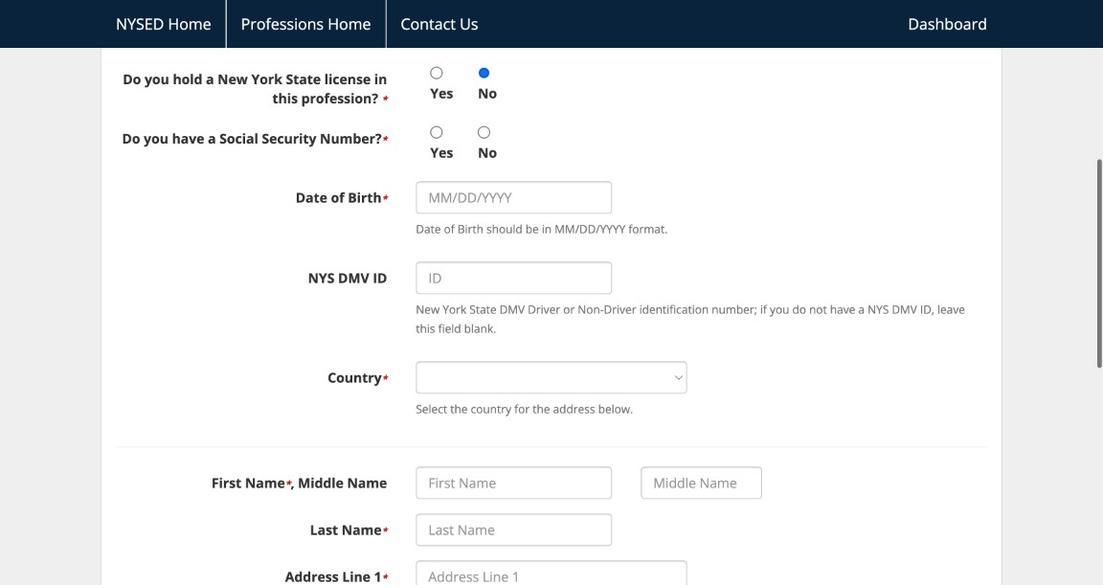 Task type: describe. For each thing, give the bounding box(es) containing it.
Address Line 1 text field
[[416, 560, 687, 585]]

ID text field
[[416, 262, 612, 294]]



Task type: vqa. For each thing, say whether or not it's contained in the screenshot.
ID Text Box
yes



Task type: locate. For each thing, give the bounding box(es) containing it.
First Name text field
[[416, 467, 612, 499]]

Middle Name text field
[[641, 467, 762, 499]]

MM/DD/YYYY text field
[[416, 181, 612, 214]]

None radio
[[430, 67, 443, 79], [478, 126, 490, 138], [430, 67, 443, 79], [478, 126, 490, 138]]

None radio
[[478, 67, 490, 79], [430, 126, 443, 138], [478, 67, 490, 79], [430, 126, 443, 138]]

Last Name text field
[[416, 514, 612, 546]]



